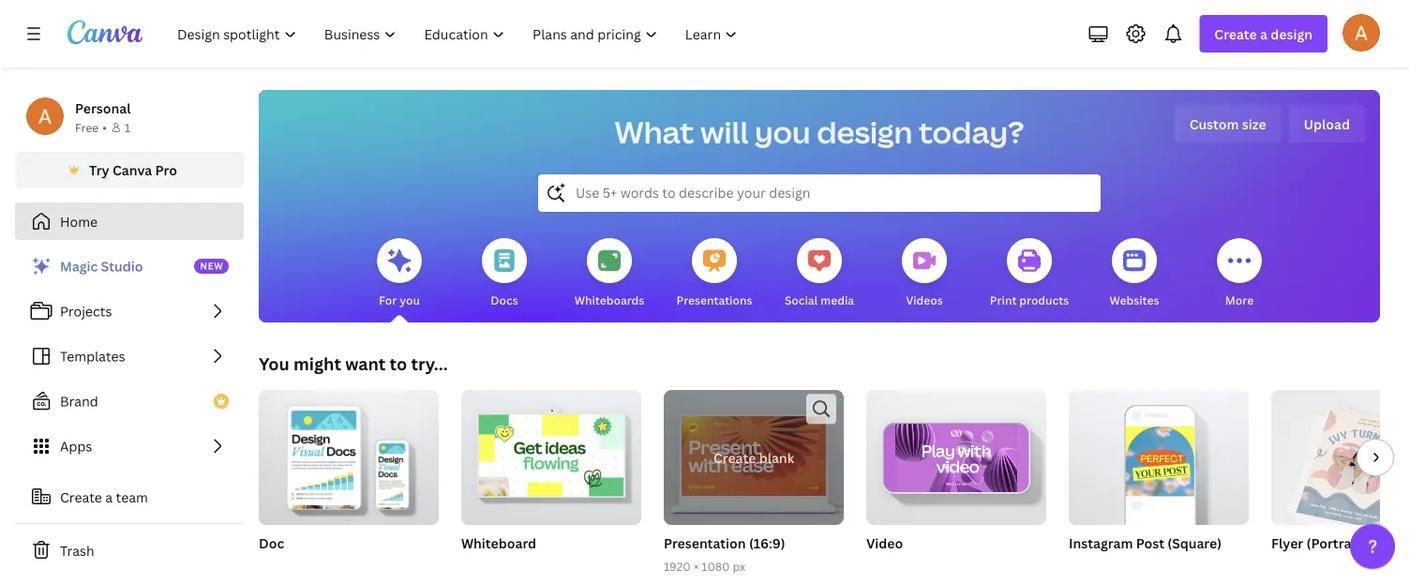 Task type: describe. For each thing, give the bounding box(es) containing it.
1080 inside presentation (16:9) 1920 × 1080 px
[[702, 558, 730, 574]]

flyer (portrait 8.5 × 11 
[[1272, 534, 1410, 552]]

group for instagram post (square)
[[1069, 383, 1249, 525]]

× for 8.5
[[1386, 534, 1393, 552]]

videos button
[[902, 225, 947, 323]]

presentations
[[677, 292, 753, 308]]

brand link
[[15, 383, 244, 420]]

create blank
[[714, 449, 794, 467]]

group for flyer (portrait 8.5 × 11 
[[1272, 390, 1410, 531]]

today?
[[919, 112, 1024, 152]]

0 vertical spatial you
[[755, 112, 811, 152]]

new
[[200, 260, 223, 272]]

templates link
[[15, 338, 244, 375]]

doc
[[259, 534, 284, 552]]

for you button
[[377, 225, 422, 323]]

create blank group
[[664, 384, 844, 525]]

upload button
[[1289, 105, 1365, 143]]

a for design
[[1260, 25, 1268, 43]]

social media button
[[785, 225, 854, 323]]

websites
[[1110, 292, 1160, 308]]

team
[[116, 488, 148, 506]]

whiteboard group
[[461, 383, 641, 576]]

video group
[[867, 383, 1047, 576]]

print
[[990, 292, 1017, 308]]

for you
[[379, 292, 420, 308]]

instagram post (square) 1080 × 1080 px
[[1069, 534, 1222, 574]]

what will you design today?
[[615, 112, 1024, 152]]

magic
[[60, 257, 98, 275]]

home link
[[15, 203, 244, 240]]

to
[[390, 352, 407, 375]]

social
[[785, 292, 818, 308]]

flyer (portrait 8.5 × 11 in) group
[[1272, 390, 1410, 576]]

create for create a team
[[60, 488, 102, 506]]

products
[[1020, 292, 1069, 308]]

group for doc
[[259, 383, 439, 525]]

canva
[[113, 161, 152, 179]]

whiteboards
[[575, 292, 645, 308]]

home
[[60, 212, 98, 230]]

1080 × 1080 px button
[[1069, 557, 1171, 576]]

what
[[615, 112, 695, 152]]

× inside instagram post (square) 1080 × 1080 px
[[1100, 558, 1106, 574]]

apps
[[60, 437, 92, 455]]

try
[[89, 161, 109, 179]]

presentation (16:9) group
[[664, 384, 844, 576]]

create a team button
[[15, 478, 244, 516]]

custom
[[1190, 115, 1239, 133]]

11
[[1396, 534, 1410, 552]]

doc group
[[259, 383, 439, 576]]

websites button
[[1110, 225, 1160, 323]]

media
[[821, 292, 854, 308]]

you
[[259, 352, 290, 375]]

create a team
[[60, 488, 148, 506]]

presentation (16:9) 1920 × 1080 px
[[664, 534, 786, 574]]

whiteboard
[[461, 534, 537, 552]]

social media
[[785, 292, 854, 308]]

docs button
[[482, 225, 527, 323]]

presentations button
[[677, 225, 753, 323]]

you inside button
[[400, 292, 420, 308]]

whiteboards button
[[575, 225, 645, 323]]

list containing magic studio
[[15, 248, 244, 465]]

custom size
[[1190, 115, 1267, 133]]

trash
[[60, 542, 94, 559]]

px inside instagram post (square) 1080 × 1080 px
[[1139, 558, 1152, 574]]



Task type: locate. For each thing, give the bounding box(es) containing it.
(16:9)
[[749, 534, 786, 552]]

studio
[[101, 257, 143, 275]]

0 horizontal spatial 1080
[[702, 558, 730, 574]]

a inside button
[[105, 488, 113, 506]]

0 vertical spatial create
[[1215, 25, 1257, 43]]

apps link
[[15, 428, 244, 465]]

0 vertical spatial design
[[1271, 25, 1313, 43]]

1 1080 from the left
[[702, 558, 730, 574]]

1 horizontal spatial px
[[1139, 558, 1152, 574]]

a up the "size"
[[1260, 25, 1268, 43]]

× inside presentation (16:9) 1920 × 1080 px
[[694, 558, 699, 574]]

1 horizontal spatial 1080
[[1069, 558, 1097, 574]]

create inside "dropdown button"
[[1215, 25, 1257, 43]]

px
[[733, 558, 746, 574], [1139, 558, 1152, 574]]

print products button
[[990, 225, 1069, 323]]

0 horizontal spatial create
[[60, 488, 102, 506]]

you
[[755, 112, 811, 152], [400, 292, 420, 308]]

design up search search box
[[817, 112, 913, 152]]

1080
[[702, 558, 730, 574], [1069, 558, 1097, 574], [1108, 558, 1137, 574]]

unlimited
[[461, 558, 515, 574]]

1 px from the left
[[733, 558, 746, 574]]

2 vertical spatial create
[[60, 488, 102, 506]]

presentation
[[664, 534, 746, 552]]

create up custom size dropdown button
[[1215, 25, 1257, 43]]

you right will
[[755, 112, 811, 152]]

docs
[[491, 292, 518, 308]]

0 horizontal spatial you
[[400, 292, 420, 308]]

3 1080 from the left
[[1108, 558, 1137, 574]]

try...
[[411, 352, 448, 375]]

blank
[[759, 449, 794, 467]]

more
[[1226, 292, 1254, 308]]

instagram
[[1069, 534, 1133, 552]]

8.5
[[1364, 534, 1383, 552]]

create for create blank
[[714, 449, 756, 467]]

size
[[1242, 115, 1267, 133]]

× right the 1920
[[694, 558, 699, 574]]

a for team
[[105, 488, 113, 506]]

a left team
[[105, 488, 113, 506]]

px down post
[[1139, 558, 1152, 574]]

design inside "dropdown button"
[[1271, 25, 1313, 43]]

custom size button
[[1175, 105, 1282, 143]]

2 horizontal spatial ×
[[1386, 534, 1393, 552]]

2 horizontal spatial create
[[1215, 25, 1257, 43]]

0 vertical spatial a
[[1260, 25, 1268, 43]]

brand
[[60, 392, 98, 410]]

create inside button
[[60, 488, 102, 506]]

projects
[[60, 302, 112, 320]]

design left apple lee icon
[[1271, 25, 1313, 43]]

0 horizontal spatial a
[[105, 488, 113, 506]]

instagram post (square) group
[[1069, 383, 1249, 576]]

create for create a design
[[1215, 25, 1257, 43]]

apple lee image
[[1343, 14, 1380, 51]]

whiteboard unlimited
[[461, 534, 537, 574]]

create a design button
[[1200, 15, 1328, 53]]

more button
[[1217, 225, 1262, 323]]

a inside "dropdown button"
[[1260, 25, 1268, 43]]

1 vertical spatial you
[[400, 292, 420, 308]]

create inside group
[[714, 449, 756, 467]]

1
[[125, 120, 131, 135]]

2 px from the left
[[1139, 558, 1152, 574]]

top level navigation element
[[165, 15, 753, 53]]

free •
[[75, 120, 107, 135]]

•
[[102, 120, 107, 135]]

0 horizontal spatial ×
[[694, 558, 699, 574]]

a
[[1260, 25, 1268, 43], [105, 488, 113, 506]]

might
[[294, 352, 341, 375]]

group for whiteboard
[[461, 383, 641, 525]]

pro
[[155, 161, 177, 179]]

1920
[[664, 558, 691, 574]]

group for video
[[867, 383, 1047, 525]]

× left 11
[[1386, 534, 1393, 552]]

1 horizontal spatial you
[[755, 112, 811, 152]]

(square)
[[1168, 534, 1222, 552]]

projects link
[[15, 293, 244, 330]]

free
[[75, 120, 99, 135]]

flyer
[[1272, 534, 1304, 552]]

0 horizontal spatial design
[[817, 112, 913, 152]]

magic studio
[[60, 257, 143, 275]]

0 horizontal spatial px
[[733, 558, 746, 574]]

1 horizontal spatial ×
[[1100, 558, 1106, 574]]

×
[[1386, 534, 1393, 552], [694, 558, 699, 574], [1100, 558, 1106, 574]]

upload
[[1304, 115, 1350, 133]]

× inside group
[[1386, 534, 1393, 552]]

create a design
[[1215, 25, 1313, 43]]

design
[[1271, 25, 1313, 43], [817, 112, 913, 152]]

try canva pro button
[[15, 152, 244, 188]]

videos
[[906, 292, 943, 308]]

video
[[867, 534, 903, 552]]

create left 'blank'
[[714, 449, 756, 467]]

try canva pro
[[89, 161, 177, 179]]

will
[[701, 112, 749, 152]]

px down presentation at the bottom
[[733, 558, 746, 574]]

None search field
[[538, 174, 1101, 212]]

trash link
[[15, 532, 244, 569]]

1 vertical spatial create
[[714, 449, 756, 467]]

Search search field
[[576, 175, 1063, 211]]

× for 1920
[[694, 558, 699, 574]]

post
[[1136, 534, 1165, 552]]

px inside presentation (16:9) 1920 × 1080 px
[[733, 558, 746, 574]]

want
[[345, 352, 386, 375]]

1 horizontal spatial a
[[1260, 25, 1268, 43]]

(portrait
[[1307, 534, 1361, 552]]

group
[[259, 383, 439, 525], [461, 383, 641, 525], [867, 383, 1047, 525], [1069, 383, 1249, 525], [1272, 390, 1410, 531]]

you right for
[[400, 292, 420, 308]]

you might want to try...
[[259, 352, 448, 375]]

2 horizontal spatial 1080
[[1108, 558, 1137, 574]]

create down apps
[[60, 488, 102, 506]]

templates
[[60, 347, 125, 365]]

1 vertical spatial design
[[817, 112, 913, 152]]

print products
[[990, 292, 1069, 308]]

1 horizontal spatial design
[[1271, 25, 1313, 43]]

create
[[1215, 25, 1257, 43], [714, 449, 756, 467], [60, 488, 102, 506]]

for
[[379, 292, 397, 308]]

1 horizontal spatial create
[[714, 449, 756, 467]]

1 vertical spatial a
[[105, 488, 113, 506]]

list
[[15, 248, 244, 465]]

× down 'instagram'
[[1100, 558, 1106, 574]]

personal
[[75, 99, 131, 117]]

2 1080 from the left
[[1069, 558, 1097, 574]]



Task type: vqa. For each thing, say whether or not it's contained in the screenshot.
the rightmost TEAM 1 element
no



